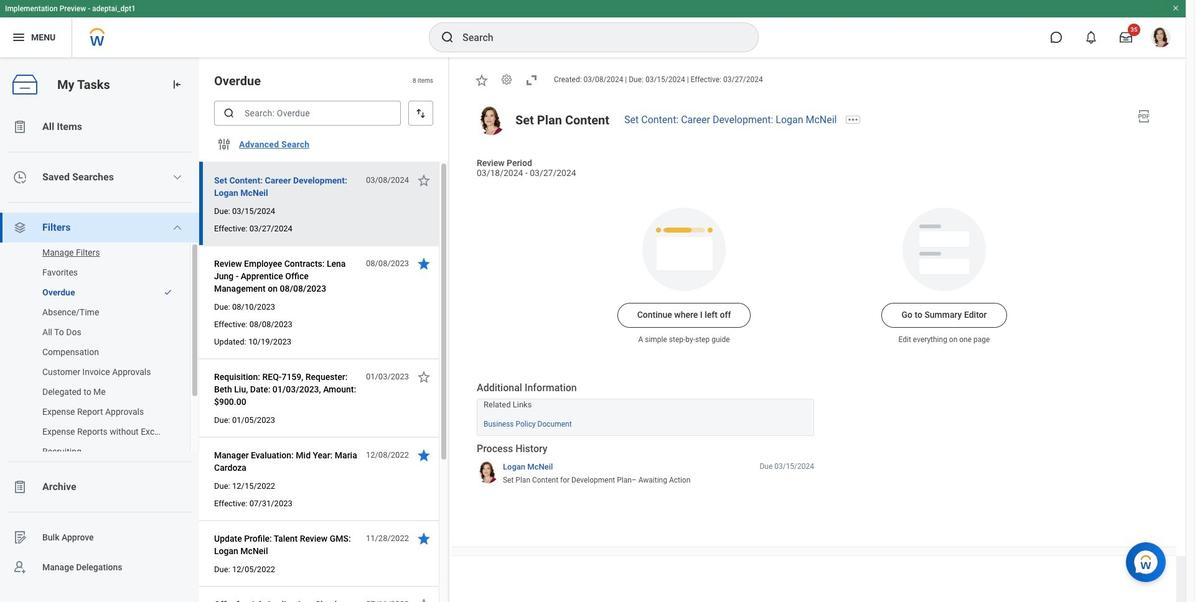 Task type: describe. For each thing, give the bounding box(es) containing it.
perspective image
[[12, 220, 27, 235]]

fullscreen image
[[524, 73, 539, 88]]

additional information region
[[477, 382, 815, 436]]

user plus image
[[12, 561, 27, 576]]

transformation import image
[[171, 78, 183, 91]]

clock check image
[[12, 170, 27, 185]]

1 clipboard image from the top
[[12, 120, 27, 135]]

2 star image from the top
[[417, 532, 432, 547]]

gear image
[[501, 74, 513, 86]]

1 star image from the top
[[417, 448, 432, 463]]

2 list from the top
[[0, 240, 199, 465]]

1 vertical spatial search image
[[223, 107, 235, 120]]

Search: Overdue text field
[[214, 101, 401, 126]]

inbox large image
[[1121, 31, 1133, 44]]

configure image
[[217, 137, 232, 152]]

1 horizontal spatial search image
[[440, 30, 455, 45]]



Task type: locate. For each thing, give the bounding box(es) containing it.
clipboard image up rename image
[[12, 480, 27, 495]]

0 vertical spatial star image
[[417, 448, 432, 463]]

1 list from the top
[[0, 112, 199, 583]]

item list element
[[199, 57, 450, 603]]

sort image
[[415, 107, 427, 120]]

0 horizontal spatial search image
[[223, 107, 235, 120]]

notifications large image
[[1086, 31, 1098, 44]]

2 clipboard image from the top
[[12, 480, 27, 495]]

rename image
[[12, 531, 27, 546]]

0 vertical spatial search image
[[440, 30, 455, 45]]

star image
[[417, 448, 432, 463], [417, 532, 432, 547]]

Search Workday  search field
[[463, 24, 733, 51]]

0 vertical spatial clipboard image
[[12, 120, 27, 135]]

process history region
[[477, 443, 815, 490]]

chevron down image
[[173, 173, 183, 183]]

1 vertical spatial star image
[[417, 532, 432, 547]]

clipboard image up clock check image
[[12, 120, 27, 135]]

employee's photo (logan mcneil) image
[[477, 106, 506, 135]]

close environment banner image
[[1173, 4, 1180, 12]]

search image
[[440, 30, 455, 45], [223, 107, 235, 120]]

view printable version (pdf) image
[[1137, 109, 1152, 124]]

star image
[[475, 73, 490, 88], [417, 173, 432, 188], [417, 257, 432, 272], [417, 370, 432, 385], [417, 598, 432, 603]]

banner
[[0, 0, 1187, 57]]

clipboard image
[[12, 120, 27, 135], [12, 480, 27, 495]]

profile logan mcneil image
[[1152, 27, 1172, 50]]

list
[[0, 112, 199, 583], [0, 240, 199, 465]]

1 vertical spatial clipboard image
[[12, 480, 27, 495]]

chevron down image
[[173, 223, 183, 233]]

check image
[[164, 288, 173, 297]]

justify image
[[11, 30, 26, 45]]



Task type: vqa. For each thing, say whether or not it's contained in the screenshot.
Viewing:
no



